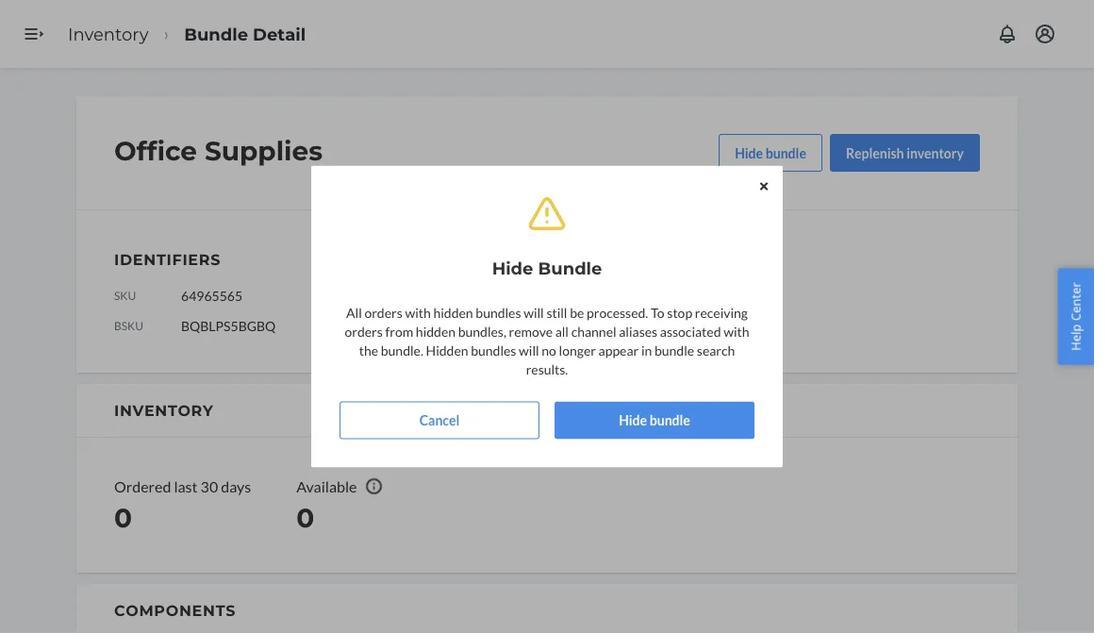 Task type: locate. For each thing, give the bounding box(es) containing it.
hide left "bundle"
[[492, 258, 534, 279]]

1 horizontal spatial hide
[[619, 412, 647, 428]]

0 horizontal spatial hide
[[492, 258, 534, 279]]

1 vertical spatial bundle
[[650, 412, 691, 428]]

all orders with hidden bundles will still be processed.               to stop receiving orders from hidden bundles,               remove all channel aliases associated with the bundle.               hidden bundles will no longer appear in bundle search results.
[[345, 305, 750, 377]]

bundles down bundles,
[[471, 343, 517, 359]]

hidden
[[434, 305, 473, 321], [416, 324, 456, 340]]

bundle
[[655, 343, 695, 359], [650, 412, 691, 428]]

0 vertical spatial bundles
[[476, 305, 521, 321]]

1 vertical spatial orders
[[345, 324, 383, 340]]

aliases
[[619, 324, 658, 340]]

to
[[651, 305, 665, 321]]

receiving
[[695, 305, 748, 321]]

1 vertical spatial will
[[519, 343, 539, 359]]

from
[[386, 324, 413, 340]]

1 vertical spatial with
[[724, 324, 750, 340]]

associated
[[660, 324, 721, 340]]

1 vertical spatial hide
[[619, 412, 647, 428]]

bundle down associated at the right bottom of the page
[[655, 343, 695, 359]]

0 vertical spatial with
[[405, 305, 431, 321]]

bundles
[[476, 305, 521, 321], [471, 343, 517, 359]]

in
[[642, 343, 652, 359]]

1 horizontal spatial with
[[724, 324, 750, 340]]

bundle down in
[[650, 412, 691, 428]]

0 vertical spatial will
[[524, 305, 544, 321]]

appear
[[599, 343, 639, 359]]

be
[[570, 305, 584, 321]]

hide down in
[[619, 412, 647, 428]]

cancel
[[420, 412, 460, 428]]

channel
[[572, 324, 617, 340]]

with down "receiving" in the right of the page
[[724, 324, 750, 340]]

help center button
[[1058, 268, 1095, 365]]

all
[[556, 324, 569, 340]]

0 vertical spatial hide
[[492, 258, 534, 279]]

will down remove
[[519, 343, 539, 359]]

0 vertical spatial bundle
[[655, 343, 695, 359]]

orders up the
[[345, 324, 383, 340]]

hide bundle
[[619, 412, 691, 428]]

hide
[[492, 258, 534, 279], [619, 412, 647, 428]]

bundle inside button
[[650, 412, 691, 428]]

will up remove
[[524, 305, 544, 321]]

orders
[[365, 305, 403, 321], [345, 324, 383, 340]]

orders up from
[[365, 305, 403, 321]]

hidden up hidden
[[416, 324, 456, 340]]

hide inside button
[[619, 412, 647, 428]]

with up from
[[405, 305, 431, 321]]

hide for hide bundle
[[492, 258, 534, 279]]

bundles up bundles,
[[476, 305, 521, 321]]

will
[[524, 305, 544, 321], [519, 343, 539, 359]]

results.
[[526, 361, 568, 377]]

hide bundle dialog
[[311, 166, 783, 468]]

hidden up bundles,
[[434, 305, 473, 321]]

1 vertical spatial bundles
[[471, 343, 517, 359]]

with
[[405, 305, 431, 321], [724, 324, 750, 340]]



Task type: vqa. For each thing, say whether or not it's contained in the screenshot.
receiving
yes



Task type: describe. For each thing, give the bounding box(es) containing it.
bundles,
[[458, 324, 507, 340]]

hide for hide bundle
[[619, 412, 647, 428]]

processed.
[[587, 305, 649, 321]]

remove
[[509, 324, 553, 340]]

0 horizontal spatial with
[[405, 305, 431, 321]]

longer
[[559, 343, 596, 359]]

no
[[542, 343, 557, 359]]

hide bundle button
[[555, 402, 755, 439]]

hide bundle
[[492, 258, 602, 279]]

bundle.
[[381, 343, 424, 359]]

cancel button
[[340, 402, 540, 439]]

1 vertical spatial hidden
[[416, 324, 456, 340]]

center
[[1068, 282, 1085, 321]]

the
[[359, 343, 378, 359]]

bundle inside all orders with hidden bundles will still be processed.               to stop receiving orders from hidden bundles,               remove all channel aliases associated with the bundle.               hidden bundles will no longer appear in bundle search results.
[[655, 343, 695, 359]]

all
[[346, 305, 362, 321]]

stop
[[667, 305, 693, 321]]

search
[[697, 343, 735, 359]]

still
[[547, 305, 568, 321]]

close image
[[760, 181, 768, 192]]

bundle
[[538, 258, 602, 279]]

help center
[[1068, 282, 1085, 351]]

0 vertical spatial orders
[[365, 305, 403, 321]]

help
[[1068, 324, 1085, 351]]

0 vertical spatial hidden
[[434, 305, 473, 321]]

hidden
[[426, 343, 469, 359]]



